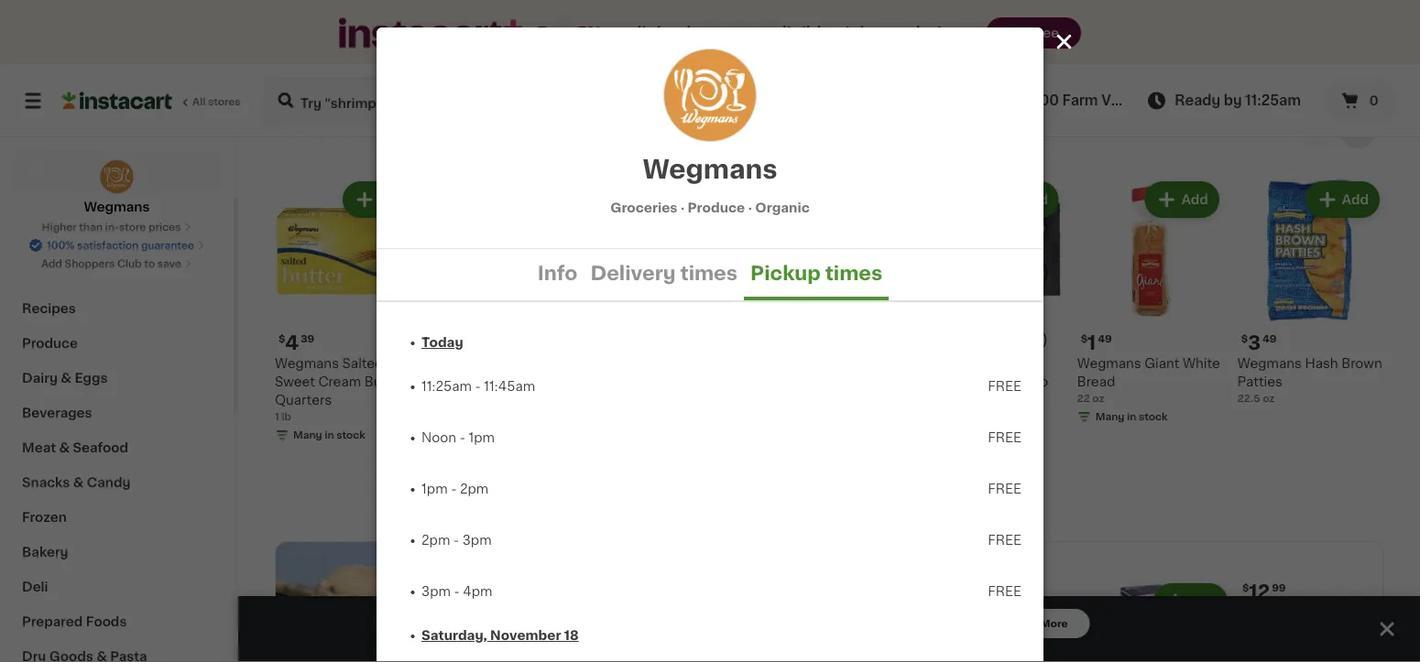 Task type: vqa. For each thing, say whether or not it's contained in the screenshot.
Cups at bottom right
no



Task type: locate. For each thing, give the bounding box(es) containing it.
iceberg
[[1077, 10, 1127, 23]]

lb right 0.67
[[975, 427, 984, 437]]

earn
[[537, 25, 573, 41]]

$ inside $ 4 39
[[279, 335, 285, 345]]

1 product group from the left
[[275, 178, 421, 447]]

& left eggs on the left of the page
[[61, 372, 71, 385]]

100 inside wegmans paper plates, medium,  8.6" 100 ct
[[435, 394, 454, 404]]

all stores link
[[62, 75, 242, 126]]

store
[[119, 222, 146, 232]]

free down choice
[[988, 380, 1022, 393]]

recipes
[[22, 302, 76, 315]]

0 horizontal spatial 100
[[435, 394, 454, 404]]

1 inside wegmans celery, 24ct 1 each
[[435, 28, 440, 38]]

stock up sellers
[[337, 46, 366, 56]]

12
[[1249, 583, 1270, 602], [1014, 625, 1027, 638]]

$1.99
[[917, 28, 945, 38]]

higher than in-store prices link
[[42, 220, 192, 235]]

1 vertical spatial &
[[59, 442, 70, 455]]

- up 2pm - 3pm at the left bottom of the page
[[451, 483, 457, 496]]

lb inside green squash (zucchini) $1.99 / lb
[[954, 28, 963, 38]]

candy
[[87, 477, 131, 489]]

plates,
[[435, 376, 479, 389]]

all
[[192, 97, 206, 107]]

$ left 99
[[1243, 584, 1249, 594]]

wegmans inside wegmans salted sweet cream butter quarters 1 lb
[[275, 358, 339, 371]]

$ up bread
[[1081, 335, 1088, 345]]

0 horizontal spatial 3pm
[[422, 586, 451, 598]]

wegmans up groceries · produce · organic
[[643, 157, 778, 182]]

1 vertical spatial 2pm
[[422, 534, 450, 547]]

on
[[700, 25, 720, 41]]

11:25am up ct
[[422, 380, 472, 393]]

dairy
[[22, 372, 58, 385]]

0 vertical spatial &
[[61, 372, 71, 385]]

18
[[564, 630, 579, 642]]

1 vertical spatial 1
[[1088, 334, 1096, 353]]

11:25am
[[1246, 94, 1301, 107], [422, 380, 472, 393]]

- right noon at the left bottom of the page
[[460, 432, 465, 444]]

$ inside $ 7 49
[[439, 335, 446, 345]]

oz inside the wegmans giant white bread 22 oz
[[1093, 394, 1105, 404]]

2 vertical spatial many in stock
[[293, 431, 366, 441]]

None search field
[[262, 75, 696, 126]]

wegmans salted sweet cream butter quarters 1 lb
[[275, 358, 405, 423]]

it
[[80, 201, 89, 214]]

about inside about 0.82 lb each many in stock
[[596, 24, 627, 34]]

to
[[144, 259, 155, 269]]

wegmans for patties
[[1238, 358, 1302, 371]]

many up best
[[293, 46, 322, 56]]

eligible
[[773, 25, 831, 41]]

delivery times tab
[[584, 249, 744, 301]]

higher
[[42, 222, 77, 232]]

wegmans up the sweet
[[275, 358, 339, 371]]

stock inside about 0.82 lb each many in stock
[[658, 42, 687, 52]]

dairy & eggs
[[22, 372, 108, 385]]

oz inside "soli organic baby spinach 4 oz"
[[766, 28, 778, 38]]

49 right 7
[[459, 335, 473, 345]]

every
[[724, 25, 769, 41]]

wegmans up patties
[[1238, 358, 1302, 371]]

meat & seafood
[[22, 442, 128, 455]]

wegmans inside wegmans choice perfect portion strip steak
[[917, 358, 981, 371]]

2pm down noon - 1pm
[[460, 483, 489, 496]]

49 inside $ 3 49
[[1263, 335, 1277, 345]]

49 inside $ 1 49
[[1098, 335, 1112, 345]]

free inside button
[[581, 616, 614, 632]]

tab list containing info
[[377, 249, 1044, 301]]

49 for 3
[[1263, 335, 1277, 345]]

1 vertical spatial 100
[[435, 394, 454, 404]]

1 horizontal spatial 3pm
[[463, 534, 492, 547]]

0 horizontal spatial 11:25am
[[422, 380, 472, 393]]

wegmans inside wegmans celery, 24ct 1 each
[[435, 0, 500, 4]]

2 times from the left
[[825, 263, 883, 283]]

1pm down noon at the left bottom of the page
[[422, 483, 448, 496]]

3 product group from the left
[[917, 178, 1063, 440]]

meat
[[22, 442, 56, 455]]

pickup
[[835, 25, 890, 41]]

25
[[984, 583, 1009, 602]]

1 horizontal spatial 4
[[756, 28, 763, 38]]

wegmans inside wegmans hash brown patties 22.5 oz
[[1238, 358, 1302, 371]]

recipes link
[[11, 291, 223, 326]]

1 vertical spatial produce
[[22, 337, 78, 350]]

& for snacks
[[73, 477, 84, 489]]

ready by 11:25am link
[[1146, 90, 1301, 112]]

0 horizontal spatial 1
[[275, 413, 279, 423]]

1 horizontal spatial 1
[[435, 28, 440, 38]]

wegmans up perfect
[[917, 358, 981, 371]]

wegmans hash brown patties 22.5 oz
[[1238, 358, 1383, 404]]

free for 4pm
[[988, 586, 1022, 598]]

saturday, november 18
[[422, 630, 579, 642]]

1 down 24ct
[[435, 28, 440, 38]]

free for get
[[581, 616, 614, 632]]

baby
[[838, 0, 871, 4]]

wegmans for medium,
[[435, 358, 500, 371]]

in down the quarters
[[325, 431, 334, 441]]

free for 11:45am
[[988, 380, 1022, 393]]

wegmans inside the wegmans giant white bread 22 oz
[[1077, 358, 1142, 371]]

oz right 22
[[1093, 394, 1105, 404]]

0 horizontal spatial ·
[[681, 201, 685, 214]]

1 vertical spatial about
[[917, 427, 948, 437]]

10
[[1077, 28, 1089, 38]]

oz inside wegmans hash brown patties 22.5 oz
[[1263, 394, 1275, 404]]

$ left "39"
[[279, 335, 285, 345]]

1 horizontal spatial wegmans logo image
[[664, 49, 756, 141]]

lb down the quarters
[[282, 413, 291, 423]]

3pm up '4pm'
[[463, 534, 492, 547]]

0 horizontal spatial /
[[947, 28, 951, 38]]

0 vertical spatial 3pm
[[463, 534, 492, 547]]

many down bread
[[1096, 413, 1125, 423]]

free down package
[[988, 483, 1022, 496]]

white
[[1183, 358, 1221, 371]]

0 horizontal spatial wegmans logo image
[[99, 159, 134, 194]]

0 vertical spatial many in stock
[[293, 46, 366, 56]]

many in stock for 4
[[293, 431, 366, 441]]

product group
[[275, 178, 421, 447], [596, 178, 742, 410], [917, 178, 1063, 440], [1077, 178, 1223, 429], [1238, 178, 1384, 407]]

free right 0.67
[[988, 432, 1022, 444]]

49 inside $ 7 49
[[459, 335, 473, 345]]

1 vertical spatial many in stock
[[1096, 413, 1168, 423]]

0 horizontal spatial 4
[[285, 334, 299, 353]]

about inside the product group
[[917, 427, 948, 437]]

0 horizontal spatial pickup
[[751, 263, 821, 283]]

spinach
[[756, 10, 809, 23]]

1 horizontal spatial /
[[987, 427, 991, 437]]

product group containing add
[[596, 178, 742, 410]]

organic up spinach
[[783, 0, 834, 4]]

prices
[[148, 222, 181, 232]]

49 inside 25 49
[[1011, 584, 1025, 594]]

about left 0.67
[[917, 427, 948, 437]]

wegmans up iceberg
[[1077, 0, 1142, 4]]

lettuce
[[1130, 10, 1180, 23]]

1 up bread
[[1088, 334, 1096, 353]]

wegmans inside wegmans shredded iceberg lettuce 10 oz bag
[[1077, 0, 1142, 4]]

each down 24ct
[[442, 28, 468, 38]]

49 right 3
[[1263, 335, 1277, 345]]

red bull energy drinks image
[[276, 543, 653, 663], [669, 581, 702, 614]]

$ for 12
[[1243, 584, 1249, 594]]

delivery
[[618, 616, 684, 632]]

about 0.67 lb / package
[[917, 427, 1037, 437]]

wegmans for cream
[[275, 358, 339, 371]]

0 vertical spatial 1
[[435, 28, 440, 38]]

lists link
[[11, 225, 223, 262]]

ct
[[457, 394, 467, 404]]

organic up pickup times
[[755, 201, 810, 214]]

1 horizontal spatial 12
[[1249, 583, 1270, 602]]

product group containing 4
[[275, 178, 421, 447]]

stock inside button
[[337, 46, 366, 56]]

1 vertical spatial 1pm
[[422, 483, 448, 496]]

free for 1pm
[[988, 432, 1022, 444]]

groceries
[[611, 201, 678, 214]]

prepared foods
[[22, 616, 127, 629]]

0 horizontal spatial 2pm
[[422, 534, 450, 547]]

many in stock down the wegmans giant white bread 22 oz
[[1096, 413, 1168, 423]]

1pm right noon at the left bottom of the page
[[469, 432, 495, 444]]

49 up bread
[[1098, 335, 1112, 345]]

0 vertical spatial 2pm
[[460, 483, 489, 496]]

0 vertical spatial free
[[1033, 27, 1059, 39]]

prepared foods link
[[11, 605, 223, 640]]

0 vertical spatial 4
[[756, 28, 763, 38]]

produce down recipes
[[22, 337, 78, 350]]

organic inside "soli organic baby spinach 4 oz"
[[783, 0, 834, 4]]

3 free from the top
[[988, 483, 1022, 496]]

25 49
[[984, 583, 1025, 602]]

lb inside about 0.82 lb each many in stock
[[654, 24, 664, 34]]

2pm down 1pm - 2pm
[[422, 534, 450, 547]]

wegmans up plates,
[[435, 358, 500, 371]]

2 vertical spatial 1
[[275, 413, 279, 423]]

2 vertical spatial &
[[73, 477, 84, 489]]

tab list
[[377, 249, 1044, 301]]

each
[[666, 24, 691, 34], [442, 28, 468, 38]]

4 product group from the left
[[1077, 178, 1223, 429]]

0 vertical spatial /
[[947, 28, 951, 38]]

times for pickup times
[[825, 263, 883, 283]]

- left '4pm'
[[454, 586, 460, 598]]

again
[[93, 201, 129, 214]]

credit
[[605, 25, 653, 41]]

info
[[538, 263, 578, 283]]

back
[[657, 25, 696, 41]]

produce right groceries
[[688, 201, 745, 214]]

(est.)
[[1009, 332, 1048, 347]]

sweet
[[275, 376, 315, 389]]

wegmans shredded iceberg lettuce 10 oz bag
[[1077, 0, 1208, 38]]

pickup inside tab
[[751, 263, 821, 283]]

free right 18
[[581, 616, 614, 632]]

0 vertical spatial organic
[[783, 0, 834, 4]]

pack
[[1030, 625, 1061, 638]]

pickup for pickup at 100 farm view
[[964, 94, 1013, 107]]

free
[[988, 380, 1022, 393], [988, 432, 1022, 444], [988, 483, 1022, 496], [988, 534, 1022, 547], [988, 586, 1022, 598]]

0 horizontal spatial 12
[[1014, 625, 1027, 638]]

$ inside $ 3 49
[[1242, 335, 1248, 345]]

snacks
[[22, 477, 70, 489]]

frozen link
[[11, 500, 223, 535]]

3pm left '4pm'
[[422, 586, 451, 598]]

0 horizontal spatial times
[[680, 263, 738, 283]]

$ inside $ 12 99
[[1243, 584, 1249, 594]]

0 vertical spatial pickup
[[964, 94, 1013, 107]]

1 horizontal spatial pickup
[[964, 94, 1013, 107]]

sellers
[[326, 121, 396, 140]]

wegmans logo image inside wegmans link
[[99, 159, 134, 194]]

1 horizontal spatial about
[[917, 427, 948, 437]]

100 right "at"
[[1034, 94, 1059, 107]]

pickup at 100 farm view button
[[935, 75, 1136, 126]]

0 horizontal spatial about
[[596, 24, 627, 34]]

lb down (zucchini)
[[954, 28, 963, 38]]

oz for lettuce
[[1091, 28, 1103, 38]]

1 horizontal spatial 100
[[1034, 94, 1059, 107]]

0 vertical spatial about
[[596, 24, 627, 34]]

$ 4 39
[[279, 334, 315, 353]]

oz down patties
[[1263, 394, 1275, 404]]

0 button
[[1323, 79, 1398, 123]]

wegmans up 24ct
[[435, 0, 500, 4]]

patties
[[1238, 376, 1283, 389]]

prepared
[[22, 616, 83, 629]]

1 horizontal spatial each
[[666, 24, 691, 34]]

100 left ct
[[435, 394, 454, 404]]

higher than in-store prices
[[42, 222, 181, 232]]

& right 'meat'
[[59, 442, 70, 455]]

4 down spinach
[[756, 28, 763, 38]]

more button
[[1019, 609, 1090, 639]]

hash
[[1305, 358, 1339, 371]]

wegmans logo image
[[664, 49, 756, 141], [99, 159, 134, 194]]

many in stock
[[293, 46, 366, 56], [1096, 413, 1168, 423], [293, 431, 366, 441]]

wegmans up bread
[[1077, 358, 1142, 371]]

many inside about 0.82 lb each many in stock
[[614, 42, 643, 52]]

1 horizontal spatial red bull energy drinks image
[[669, 581, 702, 614]]

1 down the quarters
[[275, 413, 279, 423]]

1 times from the left
[[680, 263, 738, 283]]

wegmans giant white bread 22 oz
[[1077, 358, 1221, 404]]

many down credit
[[614, 42, 643, 52]]

1 vertical spatial wegmans logo image
[[99, 159, 134, 194]]

12 down bull
[[1014, 625, 1027, 638]]

$ 12 99
[[1243, 583, 1286, 602]]

about left the "0.82"
[[596, 24, 627, 34]]

pickup inside popup button
[[964, 94, 1013, 107]]

1 vertical spatial 4
[[285, 334, 299, 353]]

earn 5% credit back on every eligible pickup order!
[[537, 25, 943, 41]]

& left candy
[[73, 477, 84, 489]]

2 free from the top
[[988, 432, 1022, 444]]

add button for wegmans giant white bread
[[1147, 184, 1218, 217]]

4 free from the top
[[988, 534, 1022, 547]]

in-
[[105, 222, 119, 232]]

shredded
[[1145, 0, 1208, 4]]

free up bull
[[988, 586, 1022, 598]]

soli organic baby spinach 4 oz
[[756, 0, 871, 38]]

0 horizontal spatial 1pm
[[422, 483, 448, 496]]

1 horizontal spatial free
[[1033, 27, 1059, 39]]

quarters
[[275, 395, 332, 407]]

snacks & candy
[[22, 477, 131, 489]]

- for 3pm
[[454, 586, 460, 598]]

11:25am right by
[[1246, 94, 1301, 107]]

0 vertical spatial 1pm
[[469, 432, 495, 444]]

wegmans inside wegmans paper plates, medium,  8.6" 100 ct
[[435, 358, 500, 371]]

5 product group from the left
[[1238, 178, 1384, 407]]

saturday,
[[422, 630, 487, 642]]

$ up patties
[[1242, 335, 1248, 345]]

1 horizontal spatial ·
[[748, 201, 752, 214]]

wegmans logo image down on
[[664, 49, 756, 141]]

lb
[[654, 24, 664, 34], [954, 28, 963, 38], [282, 413, 291, 423], [975, 427, 984, 437]]

4 left "39"
[[285, 334, 299, 353]]

info tab
[[531, 249, 584, 301]]

wegmans up higher than in-store prices link
[[84, 201, 150, 214]]

$ for 3
[[1242, 335, 1248, 345]]

12 left 99
[[1249, 583, 1270, 602]]

/ down (zucchini)
[[947, 28, 951, 38]]

1 horizontal spatial produce
[[688, 201, 745, 214]]

product group containing 1
[[1077, 178, 1223, 429]]

0 horizontal spatial red bull energy drinks image
[[276, 543, 653, 663]]

0 vertical spatial wegmans logo image
[[664, 49, 756, 141]]

49
[[459, 335, 473, 345], [1098, 335, 1112, 345], [1263, 335, 1277, 345], [1011, 584, 1025, 594]]

- left 11:45am
[[475, 380, 481, 393]]

stock down wegmans salted sweet cream butter quarters 1 lb
[[337, 431, 366, 441]]

each left on
[[666, 24, 691, 34]]

steak
[[917, 395, 953, 407]]

oz inside wegmans shredded iceberg lettuce 10 oz bag
[[1091, 28, 1103, 38]]

0 vertical spatial 11:25am
[[1246, 94, 1301, 107]]

1 vertical spatial free
[[581, 616, 614, 632]]

2 product group from the left
[[596, 178, 742, 410]]

oz right 10
[[1091, 28, 1103, 38]]

stock down back
[[658, 42, 687, 52]]

& for meat
[[59, 442, 70, 455]]

lb right the "0.82"
[[654, 24, 664, 34]]

0 horizontal spatial each
[[442, 28, 468, 38]]

1 horizontal spatial times
[[825, 263, 883, 283]]

1 vertical spatial pickup
[[751, 263, 821, 283]]

many in stock down the quarters
[[293, 431, 366, 441]]

0 vertical spatial 12
[[1249, 583, 1270, 602]]

49 right 25
[[1011, 584, 1025, 594]]

instacart logo image
[[62, 90, 172, 112]]

wegmans for lettuce
[[1077, 0, 1142, 4]]

0 vertical spatial 100
[[1034, 94, 1059, 107]]

free up 25 49
[[988, 534, 1022, 547]]

- up 3pm - 4pm
[[454, 534, 459, 547]]

0 horizontal spatial free
[[581, 616, 614, 632]]

0 horizontal spatial produce
[[22, 337, 78, 350]]

5 free from the top
[[988, 586, 1022, 598]]

oz down spinach
[[766, 28, 778, 38]]

1 horizontal spatial 2pm
[[460, 483, 489, 496]]

1 horizontal spatial 11:25am
[[1246, 94, 1301, 107]]

wegmans logo image up again
[[99, 159, 134, 194]]

each inside wegmans celery, 24ct 1 each
[[442, 28, 468, 38]]

1 vertical spatial 12
[[1014, 625, 1027, 638]]

many in stock up best sellers
[[293, 46, 366, 56]]

$ inside $ 1 49
[[1081, 335, 1088, 345]]

item carousel region
[[275, 112, 1384, 528]]

1 vertical spatial /
[[987, 427, 991, 437]]

$ up plates,
[[439, 335, 446, 345]]

/ left package
[[987, 427, 991, 437]]

$ for 4
[[279, 335, 285, 345]]

in up best sellers
[[325, 46, 334, 56]]

each inside about 0.82 lb each many in stock
[[666, 24, 691, 34]]

at
[[1016, 94, 1031, 107]]

in down the "0.82"
[[646, 42, 655, 52]]

49 for 1
[[1098, 335, 1112, 345]]

free right try
[[1033, 27, 1059, 39]]

1 free from the top
[[988, 380, 1022, 393]]



Task type: describe. For each thing, give the bounding box(es) containing it.
39
[[301, 335, 315, 345]]

49 for 7
[[459, 335, 473, 345]]

11:25am - 11:45am
[[422, 380, 535, 393]]

free for 3pm
[[988, 534, 1022, 547]]

0.82
[[629, 24, 652, 34]]

lists
[[51, 237, 83, 250]]

7
[[446, 334, 457, 353]]

- for 11:25am
[[475, 380, 481, 393]]

deli
[[22, 581, 48, 594]]

many inside button
[[293, 46, 322, 56]]

add button for wegmans choice perfect portion strip steak
[[987, 184, 1057, 217]]

celery,
[[503, 0, 549, 4]]

12 inside red bull energy drink, 12 pack
[[1014, 625, 1027, 638]]

$ 1 49
[[1081, 334, 1112, 353]]

8.6"
[[541, 376, 568, 389]]

100 inside popup button
[[1034, 94, 1059, 107]]

22
[[1077, 394, 1090, 404]]

product group containing 3
[[1238, 178, 1384, 407]]

red bull energy drink, 12 pack
[[973, 607, 1075, 638]]

treatment tracker modal dialog
[[238, 597, 1420, 663]]

in inside button
[[325, 46, 334, 56]]

in inside about 0.82 lb each many in stock
[[646, 42, 655, 52]]

wegmans for portion
[[917, 358, 981, 371]]

medium,
[[482, 376, 538, 389]]

squash
[[960, 0, 1008, 4]]

about for about 0.67 lb / package
[[917, 427, 948, 437]]

wegmans for bread
[[1077, 358, 1142, 371]]

1 inside wegmans salted sweet cream butter quarters 1 lb
[[275, 413, 279, 423]]

stock down the wegmans giant white bread 22 oz
[[1139, 413, 1168, 423]]

best
[[275, 121, 322, 140]]

red
[[973, 607, 999, 620]]

& for dairy
[[61, 372, 71, 385]]

1 vertical spatial 3pm
[[422, 586, 451, 598]]

drink,
[[973, 625, 1011, 638]]

1 · from the left
[[681, 201, 685, 214]]

4 inside "soli organic baby spinach 4 oz"
[[756, 28, 763, 38]]

save
[[157, 259, 182, 269]]

about 0.82 lb each many in stock
[[596, 24, 691, 52]]

1 vertical spatial organic
[[755, 201, 810, 214]]

noon
[[422, 432, 456, 444]]

product group containing /pkg (est.)
[[917, 178, 1063, 440]]

wegmans for 1
[[435, 0, 500, 4]]

/pkg (est.)
[[973, 332, 1048, 347]]

buy it again link
[[11, 189, 223, 225]]

2 horizontal spatial 1
[[1088, 334, 1096, 353]]

delivery
[[591, 263, 676, 283]]

pickup times
[[751, 263, 883, 283]]

green
[[917, 0, 957, 4]]

order!
[[894, 25, 943, 41]]

add shoppers club to save
[[41, 259, 182, 269]]

bread
[[1077, 376, 1116, 389]]

/ inside green squash (zucchini) $1.99 / lb
[[947, 28, 951, 38]]

express icon image
[[339, 18, 522, 48]]

farm
[[1063, 94, 1098, 107]]

/ inside the product group
[[987, 427, 991, 437]]

ready
[[1175, 94, 1221, 107]]

soli
[[756, 0, 780, 4]]

11:45am
[[484, 380, 535, 393]]

view
[[1102, 94, 1136, 107]]

dairy & eggs link
[[11, 361, 223, 396]]

november
[[490, 630, 561, 642]]

$ for 7
[[439, 335, 446, 345]]

4 inside the product group
[[285, 334, 299, 353]]

100%
[[47, 241, 75, 251]]

buy it again
[[51, 201, 129, 214]]

choice
[[984, 358, 1030, 371]]

brown
[[1342, 358, 1383, 371]]

times for delivery times
[[680, 263, 738, 283]]

1pm - 2pm
[[422, 483, 489, 496]]

many in stock for 1
[[1096, 413, 1168, 423]]

shoppers
[[65, 259, 115, 269]]

wegmans link
[[84, 159, 150, 216]]

in down the wegmans giant white bread 22 oz
[[1127, 413, 1137, 423]]

snacks & candy link
[[11, 466, 223, 500]]

get free delivery button
[[546, 609, 1004, 639]]

wegmans celery, 24ct 1 each
[[435, 0, 549, 38]]

free for 2pm
[[988, 483, 1022, 496]]

oz for patties
[[1263, 394, 1275, 404]]

paper
[[503, 358, 540, 371]]

best sellers
[[275, 121, 396, 140]]

$ 3 49
[[1242, 334, 1277, 353]]

1 vertical spatial 11:25am
[[422, 380, 472, 393]]

add shoppers club to save link
[[41, 257, 193, 271]]

bull
[[1003, 607, 1026, 620]]

0 vertical spatial produce
[[688, 201, 745, 214]]

try free
[[1009, 27, 1059, 39]]

satisfaction
[[77, 241, 139, 251]]

close modal image
[[1053, 30, 1076, 53]]

3pm - 4pm
[[422, 586, 493, 598]]

bakery
[[22, 546, 68, 559]]

energy
[[1030, 607, 1075, 620]]

- for noon
[[460, 432, 465, 444]]

many down the quarters
[[293, 431, 322, 441]]

/pkg
[[973, 332, 1006, 347]]

pickup for pickup times
[[751, 263, 821, 283]]

many in stock inside many in stock button
[[293, 46, 366, 56]]

pickup times tab
[[744, 249, 889, 301]]

3
[[1248, 334, 1261, 353]]

add inside 'link'
[[41, 259, 62, 269]]

package
[[993, 427, 1037, 437]]

try
[[1009, 27, 1030, 39]]

portion
[[968, 376, 1015, 389]]

giant
[[1145, 358, 1180, 371]]

lb inside wegmans salted sweet cream butter quarters 1 lb
[[282, 413, 291, 423]]

stores
[[208, 97, 241, 107]]

about for about 0.82 lb each many in stock
[[596, 24, 627, 34]]

$ for 1
[[1081, 335, 1088, 345]]

2pm - 3pm
[[422, 534, 492, 547]]

salted
[[342, 358, 383, 371]]

add button for wegmans hash brown patties
[[1308, 184, 1378, 217]]

add button for wegmans salted sweet cream butter quarters
[[345, 184, 415, 217]]

meat & seafood link
[[11, 431, 223, 466]]

1 horizontal spatial 1pm
[[469, 432, 495, 444]]

groceries · produce · organic
[[611, 201, 810, 214]]

perfect
[[917, 376, 965, 389]]

oz for spinach
[[766, 28, 778, 38]]

2 · from the left
[[748, 201, 752, 214]]

100% satisfaction guarantee
[[47, 241, 194, 251]]

than
[[79, 222, 103, 232]]

delivery times
[[591, 263, 738, 283]]

frozen
[[22, 511, 67, 524]]

- for 1pm
[[451, 483, 457, 496]]

beverages
[[22, 407, 92, 420]]

oz for bread
[[1093, 394, 1105, 404]]

free for try
[[1033, 27, 1059, 39]]

99
[[1272, 584, 1286, 594]]

beverages link
[[11, 396, 223, 431]]

foods
[[86, 616, 127, 629]]

24ct
[[435, 10, 465, 23]]

- for 2pm
[[454, 534, 459, 547]]



